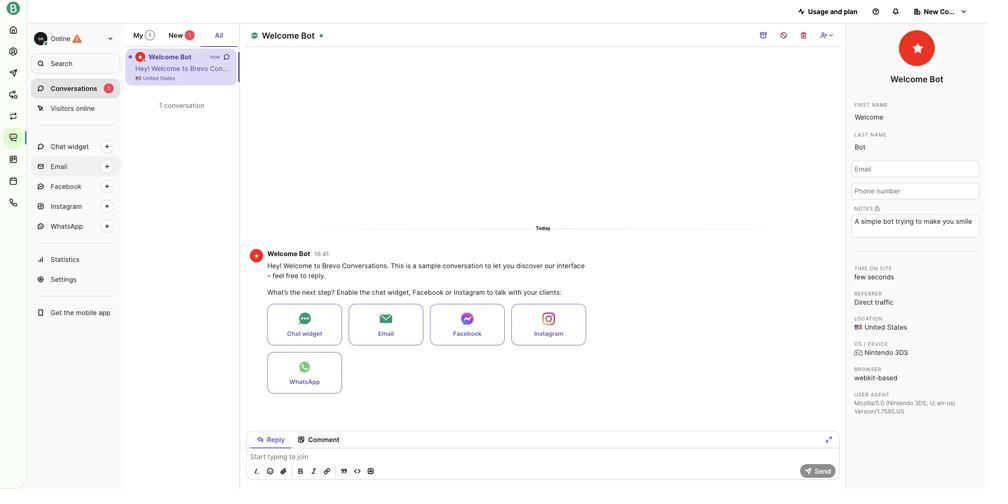 Task type: locate. For each thing, give the bounding box(es) containing it.
0 horizontal spatial what's
[[267, 288, 288, 297]]

widget
[[67, 142, 89, 151], [303, 330, 322, 337]]

1 vertical spatial interface
[[557, 262, 585, 270]]

free for hey! welcome to brevo conversations. this is a sample conversation to let you discover our interface – feel free to reply.
[[286, 272, 299, 280]]

brevo for hey! welcome to brevo conversations. this is a sample conversation to let you discover our interface – feel free to reply.  what's the next step? enable the chat widget, facebook or instagram to talk with your clients: 🇺🇸 united states
[[190, 64, 208, 73]]

hey! down welcome bot 16:41
[[267, 262, 282, 270]]

or
[[693, 64, 700, 73], [446, 288, 452, 297]]

new left company
[[925, 7, 939, 16]]

interface inside hey! welcome to brevo conversations. this is a sample conversation to let you discover our interface – feel free to reply.
[[557, 262, 585, 270]]

chat widget link
[[31, 137, 120, 157], [267, 304, 342, 346]]

brevo down all link
[[190, 64, 208, 73]]

conversation
[[311, 64, 351, 73], [164, 101, 205, 110], [443, 262, 483, 270]]

sample inside hey! welcome to brevo conversations. this is a sample conversation to let you discover our interface – feel free to reply.
[[419, 262, 441, 270]]

this inside "hey! welcome to brevo conversations. this is a sample conversation to let you discover our interface – feel free to reply.  what's the next step? enable the chat widget, facebook or instagram to talk with your clients: 🇺🇸 united states"
[[259, 64, 272, 73]]

company
[[941, 7, 971, 16]]

0 horizontal spatial free
[[286, 272, 299, 280]]

location
[[855, 316, 883, 322]]

new right the my
[[169, 31, 183, 39]]

1 vertical spatial this
[[391, 262, 404, 270]]

0 horizontal spatial whatsapp link
[[31, 216, 120, 236]]

reply. inside "hey! welcome to brevo conversations. this is a sample conversation to let you discover our interface – feel free to reply.  what's the next step? enable the chat widget, facebook or instagram to talk with your clients: 🇺🇸 united states"
[[496, 64, 513, 73]]

0 vertical spatial widget,
[[635, 64, 659, 73]]

0 vertical spatial 🇺🇸
[[135, 75, 142, 81]]

name right first
[[873, 102, 889, 108]]

the
[[538, 64, 548, 73], [608, 64, 618, 73], [290, 288, 300, 297], [360, 288, 370, 297], [64, 309, 74, 317]]

mobile
[[76, 309, 97, 317]]

brevo for hey! welcome to brevo conversations. this is a sample conversation to let you discover our interface – feel free to reply.
[[322, 262, 340, 270]]

1 vertical spatial conversations.
[[342, 262, 389, 270]]

gr
[[38, 36, 43, 41]]

a inside "hey! welcome to brevo conversations. this is a sample conversation to let you discover our interface – feel free to reply.  what's the next step? enable the chat widget, facebook or instagram to talk with your clients: 🇺🇸 united states"
[[281, 64, 285, 73]]

seconds
[[868, 273, 895, 281]]

free inside "hey! welcome to brevo conversations. this is a sample conversation to let you discover our interface – feel free to reply.  what's the next step? enable the chat widget, facebook or instagram to talk with your clients: 🇺🇸 united states"
[[474, 64, 486, 73]]

conversations. for hey! welcome to brevo conversations. this is a sample conversation to let you discover our interface – feel free to reply.  what's the next step? enable the chat widget, facebook or instagram to talk with your clients: 🇺🇸 united states
[[210, 64, 257, 73]]

new inside button
[[925, 7, 939, 16]]

welcome bot
[[262, 31, 315, 41], [149, 53, 192, 61], [891, 74, 944, 84]]

– inside hey! welcome to brevo conversations. this is a sample conversation to let you discover our interface – feel free to reply.
[[267, 272, 271, 280]]

– inside "hey! welcome to brevo conversations. this is a sample conversation to let you discover our interface – feel free to reply.  what's the next step? enable the chat widget, facebook or instagram to talk with your clients: 🇺🇸 united states"
[[455, 64, 458, 73]]

interface for hey! welcome to brevo conversations. this is a sample conversation to let you discover our interface – feel free to reply.
[[557, 262, 585, 270]]

united
[[143, 75, 159, 81], [865, 323, 886, 332]]

states inside location 🇺🇸 united states
[[888, 323, 908, 332]]

0 vertical spatial next
[[550, 64, 564, 73]]

what's inside "hey! welcome to brevo conversations. this is a sample conversation to let you discover our interface – feel free to reply.  what's the next step? enable the chat widget, facebook or instagram to talk with your clients: 🇺🇸 united states"
[[515, 64, 536, 73]]

discover inside "hey! welcome to brevo conversations. this is a sample conversation to let you discover our interface – feel free to reply.  what's the next step? enable the chat widget, facebook or instagram to talk with your clients: 🇺🇸 united states"
[[384, 64, 411, 73]]

0 vertical spatial conversation
[[311, 64, 351, 73]]

0 horizontal spatial email link
[[31, 157, 120, 177]]

let inside "hey! welcome to brevo conversations. this is a sample conversation to let you discover our interface – feel free to reply.  what's the next step? enable the chat widget, facebook or instagram to talk with your clients: 🇺🇸 united states"
[[361, 64, 369, 73]]

1 horizontal spatial 🇺🇸
[[855, 323, 863, 332]]

0 vertical spatial reply.
[[496, 64, 513, 73]]

states
[[160, 75, 175, 81], [888, 323, 908, 332]]

free inside hey! welcome to brevo conversations. this is a sample conversation to let you discover our interface – feel free to reply.
[[286, 272, 299, 280]]

welcome inside "hey! welcome to brevo conversations. this is a sample conversation to let you discover our interface – feel free to reply.  what's the next step? enable the chat widget, facebook or instagram to talk with your clients: 🇺🇸 united states"
[[151, 64, 180, 73]]

1 horizontal spatial a
[[413, 262, 417, 270]]

1 vertical spatial step?
[[318, 288, 335, 297]]

3ds
[[896, 349, 909, 357]]

conversation inside hey! welcome to brevo conversations. this is a sample conversation to let you discover our interface – feel free to reply.
[[443, 262, 483, 270]]

0 vertical spatial your
[[772, 64, 785, 73]]

2 horizontal spatial conversation
[[443, 262, 483, 270]]

1 horizontal spatial with
[[756, 64, 770, 73]]

brevo down 16:41
[[322, 262, 340, 270]]

what's the next step? enable the chat widget, facebook or instagram to talk with your clients:
[[267, 288, 562, 297]]

this
[[259, 64, 272, 73], [391, 262, 404, 270]]

first
[[855, 102, 871, 108]]

interface
[[425, 64, 453, 73], [557, 262, 585, 270]]

– for hey! welcome to brevo conversations. this is a sample conversation to let you discover our interface – feel free to reply.  what's the next step? enable the chat widget, facebook or instagram to talk with your clients: 🇺🇸 united states
[[455, 64, 458, 73]]

only visible to agents image
[[876, 206, 880, 211]]

0 vertical spatial instagram link
[[31, 196, 120, 216]]

whatsapp
[[51, 222, 83, 231], [290, 378, 320, 386]]

1 vertical spatial clients:
[[540, 288, 562, 297]]

0 horizontal spatial next
[[302, 288, 316, 297]]

1 vertical spatial a
[[413, 262, 417, 270]]

1 vertical spatial brevo
[[322, 262, 340, 270]]

1 horizontal spatial chat widget
[[287, 330, 322, 337]]

whatsapp link
[[31, 216, 120, 236], [267, 352, 342, 394]]

webkit-
[[855, 374, 879, 382]]

1 horizontal spatial conversation
[[311, 64, 351, 73]]

conversations. inside "hey! welcome to brevo conversations. this is a sample conversation to let you discover our interface – feel free to reply.  what's the next step? enable the chat widget, facebook or instagram to talk with your clients: 🇺🇸 united states"
[[210, 64, 257, 73]]

whatsapp link for chat widget link related to bottom instagram link
[[267, 352, 342, 394]]

brevo
[[190, 64, 208, 73], [322, 262, 340, 270]]

this inside hey! welcome to brevo conversations. this is a sample conversation to let you discover our interface – feel free to reply.
[[391, 262, 404, 270]]

sample
[[287, 64, 309, 73], [419, 262, 441, 270]]

our for hey! welcome to brevo conversations. this is a sample conversation to let you discover our interface – feel free to reply.
[[545, 262, 555, 270]]

facebook link
[[31, 177, 120, 196], [430, 304, 505, 346]]

3ds;
[[915, 399, 929, 407]]

1 vertical spatial new
[[169, 31, 183, 39]]

reply
[[267, 436, 285, 444]]

email
[[51, 162, 67, 171], [379, 330, 394, 337]]

facebook link for the left instagram link
[[31, 177, 120, 196]]

1 horizontal spatial chat widget link
[[267, 304, 342, 346]]

1 horizontal spatial what's
[[515, 64, 536, 73]]

you inside hey! welcome to brevo conversations. this is a sample conversation to let you discover our interface – feel free to reply.
[[503, 262, 515, 270]]

with
[[756, 64, 770, 73], [509, 288, 522, 297]]

1 horizontal spatial conversations.
[[342, 262, 389, 270]]

0 horizontal spatial discover
[[384, 64, 411, 73]]

states up device
[[888, 323, 908, 332]]

your
[[772, 64, 785, 73], [524, 288, 538, 297]]

1 horizontal spatial you
[[503, 262, 515, 270]]

device
[[869, 341, 889, 347]]

1 horizontal spatial let
[[493, 262, 501, 270]]

1 vertical spatial 🇺🇸
[[855, 323, 863, 332]]

our inside "hey! welcome to brevo conversations. this is a sample conversation to let you discover our interface – feel free to reply.  what's the next step? enable the chat widget, facebook or instagram to talk with your clients: 🇺🇸 united states"
[[413, 64, 423, 73]]

0 vertical spatial is
[[274, 64, 279, 73]]

interface inside "hey! welcome to brevo conversations. this is a sample conversation to let you discover our interface – feel free to reply.  what's the next step? enable the chat widget, facebook or instagram to talk with your clients: 🇺🇸 united states"
[[425, 64, 453, 73]]

1 horizontal spatial email link
[[349, 304, 424, 346]]

conversations. inside hey! welcome to brevo conversations. this is a sample conversation to let you discover our interface – feel free to reply.
[[342, 262, 389, 270]]

sample inside "hey! welcome to brevo conversations. this is a sample conversation to let you discover our interface – feel free to reply.  what's the next step? enable the chat widget, facebook or instagram to talk with your clients: 🇺🇸 united states"
[[287, 64, 309, 73]]

reply. for hey! welcome to brevo conversations. this is a sample conversation to let you discover our interface – feel free to reply.
[[309, 272, 326, 280]]

Last name field
[[852, 139, 980, 155]]

version/1.7585.us
[[855, 408, 905, 415]]

feel
[[460, 64, 472, 73], [273, 272, 284, 280]]

1 vertical spatial facebook link
[[430, 304, 505, 346]]

chat widget link for the left instagram link
[[31, 137, 120, 157]]

reply. for hey! welcome to brevo conversations. this is a sample conversation to let you discover our interface – feel free to reply.  what's the next step? enable the chat widget, facebook or instagram to talk with your clients: 🇺🇸 united states
[[496, 64, 513, 73]]

0 vertical spatial brevo
[[190, 64, 208, 73]]

feel for hey! welcome to brevo conversations. this is a sample conversation to let you discover our interface – feel free to reply.  what's the next step? enable the chat widget, facebook or instagram to talk with your clients: 🇺🇸 united states
[[460, 64, 472, 73]]

0 vertical spatial let
[[361, 64, 369, 73]]

1 vertical spatial next
[[302, 288, 316, 297]]

0 vertical spatial feel
[[460, 64, 472, 73]]

your inside "hey! welcome to brevo conversations. this is a sample conversation to let you discover our interface – feel free to reply.  what's the next step? enable the chat widget, facebook or instagram to talk with your clients: 🇺🇸 united states"
[[772, 64, 785, 73]]

settings
[[51, 275, 77, 284]]

talk inside "hey! welcome to brevo conversations. this is a sample conversation to let you discover our interface – feel free to reply.  what's the next step? enable the chat widget, facebook or instagram to talk with your clients: 🇺🇸 united states"
[[743, 64, 754, 73]]

0 horizontal spatial conversations.
[[210, 64, 257, 73]]

0 vertical spatial chat
[[51, 142, 66, 151]]

1 horizontal spatial reply.
[[496, 64, 513, 73]]

1 horizontal spatial chat
[[287, 330, 301, 337]]

talk
[[743, 64, 754, 73], [495, 288, 507, 297]]

let for hey! welcome to brevo conversations. this is a sample conversation to let you discover our interface – feel free to reply.
[[493, 262, 501, 270]]

mozilla/5.0
[[855, 399, 885, 407]]

search
[[51, 59, 73, 68]]

0 vertical spatial chat widget
[[51, 142, 89, 151]]

1 horizontal spatial brevo
[[322, 262, 340, 270]]

united inside location 🇺🇸 united states
[[865, 323, 886, 332]]

hey!
[[135, 64, 150, 73], [267, 262, 282, 270]]

facebook
[[661, 64, 691, 73], [51, 182, 82, 191], [413, 288, 444, 297], [454, 330, 482, 337]]

0 vertical spatial a
[[281, 64, 285, 73]]

chat widget
[[51, 142, 89, 151], [287, 330, 322, 337]]

now
[[210, 54, 220, 60]]

1 vertical spatial email
[[379, 330, 394, 337]]

1 horizontal spatial sample
[[419, 262, 441, 270]]

0 vertical spatial what's
[[515, 64, 536, 73]]

name for first name
[[873, 102, 889, 108]]

to
[[182, 64, 188, 73], [353, 64, 360, 73], [488, 64, 494, 73], [735, 64, 741, 73], [314, 262, 321, 270], [485, 262, 492, 270], [300, 272, 307, 280], [487, 288, 494, 297]]

let for hey! welcome to brevo conversations. this is a sample conversation to let you discover our interface – feel free to reply.  what's the next step? enable the chat widget, facebook or instagram to talk with your clients: 🇺🇸 united states
[[361, 64, 369, 73]]

1 vertical spatial –
[[267, 272, 271, 280]]

0 vertical spatial you
[[371, 64, 383, 73]]

hey! inside "hey! welcome to brevo conversations. this is a sample conversation to let you discover our interface – feel free to reply.  what's the next step? enable the chat widget, facebook or instagram to talk with your clients: 🇺🇸 united states"
[[135, 64, 150, 73]]

welcome inside hey! welcome to brevo conversations. this is a sample conversation to let you discover our interface – feel free to reply.
[[284, 262, 312, 270]]

0 vertical spatial new
[[925, 7, 939, 16]]

hey! down the my
[[135, 64, 150, 73]]

discover inside hey! welcome to brevo conversations. this is a sample conversation to let you discover our interface – feel free to reply.
[[516, 262, 543, 270]]

1 horizontal spatial step?
[[566, 64, 583, 73]]

our for hey! welcome to brevo conversations. this is a sample conversation to let you discover our interface – feel free to reply.  what's the next step? enable the chat widget, facebook or instagram to talk with your clients: 🇺🇸 united states
[[413, 64, 423, 73]]

last name
[[855, 132, 887, 138]]

notes
[[855, 205, 874, 212]]

welcome
[[262, 31, 299, 41], [149, 53, 179, 61], [151, 64, 180, 73], [891, 74, 928, 84], [267, 250, 298, 258], [284, 262, 312, 270]]

you for hey! welcome to brevo conversations. this is a sample conversation to let you discover our interface – feel free to reply.  what's the next step? enable the chat widget, facebook or instagram to talk with your clients: 🇺🇸 united states
[[371, 64, 383, 73]]

name
[[873, 102, 889, 108], [871, 132, 887, 138]]

0 horizontal spatial a
[[281, 64, 285, 73]]

let
[[361, 64, 369, 73], [493, 262, 501, 270]]

0 vertical spatial interface
[[425, 64, 453, 73]]

you inside "hey! welcome to brevo conversations. this is a sample conversation to let you discover our interface – feel free to reply.  what's the next step? enable the chat widget, facebook or instagram to talk with your clients: 🇺🇸 united states"
[[371, 64, 383, 73]]

1 horizontal spatial your
[[772, 64, 785, 73]]

0 vertical spatial welcome bot
[[262, 31, 315, 41]]

step?
[[566, 64, 583, 73], [318, 288, 335, 297]]

chat
[[620, 64, 634, 73], [372, 288, 386, 297]]

reply. inside hey! welcome to brevo conversations. this is a sample conversation to let you discover our interface – feel free to reply.
[[309, 272, 326, 280]]

widget,
[[635, 64, 659, 73], [388, 288, 411, 297]]

name right the last
[[871, 132, 887, 138]]

0 horizontal spatial widget,
[[388, 288, 411, 297]]

0 horizontal spatial this
[[259, 64, 272, 73]]

1 vertical spatial widget
[[303, 330, 322, 337]]

1 conversation
[[159, 101, 205, 110]]

what's
[[515, 64, 536, 73], [267, 288, 288, 297]]

feel inside hey! welcome to brevo conversations. this is a sample conversation to let you discover our interface – feel free to reply.
[[273, 272, 284, 280]]

reply button
[[250, 431, 292, 448]]

0 vertical spatial free
[[474, 64, 486, 73]]

is inside "hey! welcome to brevo conversations. this is a sample conversation to let you discover our interface – feel free to reply.  what's the next step? enable the chat widget, facebook or instagram to talk with your clients: 🇺🇸 united states"
[[274, 64, 279, 73]]

my
[[133, 31, 143, 39]]

1 horizontal spatial our
[[545, 262, 555, 270]]

clients:
[[787, 64, 810, 73], [540, 288, 562, 297]]

1 vertical spatial your
[[524, 288, 538, 297]]

1 vertical spatial whatsapp
[[290, 378, 320, 386]]

0 vertical spatial hey!
[[135, 64, 150, 73]]

location 🇺🇸 united states
[[855, 316, 908, 332]]

0 vertical spatial facebook link
[[31, 177, 120, 196]]

1 horizontal spatial or
[[693, 64, 700, 73]]

1 horizontal spatial this
[[391, 262, 404, 270]]

nintendo
[[865, 349, 894, 357]]

states up 1 conversation at the top left of the page
[[160, 75, 175, 81]]

on
[[870, 265, 879, 272]]

is
[[274, 64, 279, 73], [406, 262, 411, 270]]

is inside hey! welcome to brevo conversations. this is a sample conversation to let you discover our interface – feel free to reply.
[[406, 262, 411, 270]]

1 vertical spatial hey!
[[267, 262, 282, 270]]

1 horizontal spatial states
[[888, 323, 908, 332]]

0 horizontal spatial new
[[169, 31, 183, 39]]

our inside hey! welcome to brevo conversations. this is a sample conversation to let you discover our interface – feel free to reply.
[[545, 262, 555, 270]]

0 horizontal spatial facebook link
[[31, 177, 120, 196]]

0 vertical spatial email
[[51, 162, 67, 171]]

0 vertical spatial sample
[[287, 64, 309, 73]]

facebook link for bottom instagram link
[[430, 304, 505, 346]]

2 vertical spatial welcome bot
[[891, 74, 944, 84]]

feel inside "hey! welcome to brevo conversations. this is a sample conversation to let you discover our interface – feel free to reply.  what's the next step? enable the chat widget, facebook or instagram to talk with your clients: 🇺🇸 united states"
[[460, 64, 472, 73]]

0 vertical spatial whatsapp link
[[31, 216, 120, 236]]

0 horizontal spatial chat
[[51, 142, 66, 151]]

conversations.
[[210, 64, 257, 73], [342, 262, 389, 270]]

0 horizontal spatial 🇺🇸
[[135, 75, 142, 81]]

0 vertical spatial our
[[413, 64, 423, 73]]

email link
[[31, 157, 120, 177], [349, 304, 424, 346]]

hey! inside hey! welcome to brevo conversations. this is a sample conversation to let you discover our interface – feel free to reply.
[[267, 262, 282, 270]]

you for hey! welcome to brevo conversations. this is a sample conversation to let you discover our interface – feel free to reply.
[[503, 262, 515, 270]]

1 vertical spatial with
[[509, 288, 522, 297]]

1 vertical spatial instagram link
[[512, 304, 586, 346]]

0 horizontal spatial interface
[[425, 64, 453, 73]]

0 vertical spatial or
[[693, 64, 700, 73]]

conversations
[[51, 84, 97, 93]]

1 horizontal spatial facebook link
[[430, 304, 505, 346]]

1 vertical spatial states
[[888, 323, 908, 332]]

let inside hey! welcome to brevo conversations. this is a sample conversation to let you discover our interface – feel free to reply.
[[493, 262, 501, 270]]

new
[[925, 7, 939, 16], [169, 31, 183, 39]]

plan
[[844, 7, 858, 16]]

facebook inside "hey! welcome to brevo conversations. this is a sample conversation to let you discover our interface – feel free to reply.  what's the next step? enable the chat widget, facebook or instagram to talk with your clients: 🇺🇸 united states"
[[661, 64, 691, 73]]

🇺🇸
[[135, 75, 142, 81], [855, 323, 863, 332]]

1 vertical spatial talk
[[495, 288, 507, 297]]

–
[[455, 64, 458, 73], [267, 272, 271, 280]]

0 vertical spatial –
[[455, 64, 458, 73]]

0 horizontal spatial conversation
[[164, 101, 205, 110]]

a
[[281, 64, 285, 73], [413, 262, 417, 270]]

interface for hey! welcome to brevo conversations. this is a sample conversation to let you discover our interface – feel free to reply.  what's the next step? enable the chat widget, facebook or instagram to talk with your clients: 🇺🇸 united states
[[425, 64, 453, 73]]

enable
[[585, 64, 606, 73], [337, 288, 358, 297]]

a inside hey! welcome to brevo conversations. this is a sample conversation to let you discover our interface – feel free to reply.
[[413, 262, 417, 270]]

traffic
[[875, 298, 894, 306]]

1 vertical spatial is
[[406, 262, 411, 270]]

Start typing to join text field
[[247, 452, 840, 462]]

0 vertical spatial name
[[873, 102, 889, 108]]

2 horizontal spatial welcome bot
[[891, 74, 944, 84]]

brevo inside "hey! welcome to brevo conversations. this is a sample conversation to let you discover our interface – feel free to reply.  what's the next step? enable the chat widget, facebook or instagram to talk with your clients: 🇺🇸 united states"
[[190, 64, 208, 73]]

conversation inside "hey! welcome to brevo conversations. this is a sample conversation to let you discover our interface – feel free to reply.  what's the next step? enable the chat widget, facebook or instagram to talk with your clients: 🇺🇸 united states"
[[311, 64, 351, 73]]

user
[[855, 392, 870, 398]]

chat widget link for bottom instagram link
[[267, 304, 342, 346]]

brevo inside hey! welcome to brevo conversations. this is a sample conversation to let you discover our interface – feel free to reply.
[[322, 262, 340, 270]]

0 vertical spatial states
[[160, 75, 175, 81]]

1 vertical spatial sample
[[419, 262, 441, 270]]

1 vertical spatial our
[[545, 262, 555, 270]]

based
[[879, 374, 898, 382]]

0 vertical spatial step?
[[566, 64, 583, 73]]

new for new company
[[925, 7, 939, 16]]



Task type: describe. For each thing, give the bounding box(es) containing it.
conversation for hey! welcome to brevo conversations. this is a sample conversation to let you discover our interface – feel free to reply.  what's the next step? enable the chat widget, facebook or instagram to talk with your clients: 🇺🇸 united states
[[311, 64, 351, 73]]

is for hey! welcome to brevo conversations. this is a sample conversation to let you discover our interface – feel free to reply.
[[406, 262, 411, 270]]

1 vertical spatial widget,
[[388, 288, 411, 297]]

🇺🇸 inside "hey! welcome to brevo conversations. this is a sample conversation to let you discover our interface – feel free to reply.  what's the next step? enable the chat widget, facebook or instagram to talk with your clients: 🇺🇸 united states"
[[135, 75, 142, 81]]

statistics link
[[31, 250, 120, 270]]

0 horizontal spatial welcome bot
[[149, 53, 192, 61]]

enable inside "hey! welcome to brevo conversations. this is a sample conversation to let you discover our interface – feel free to reply.  what's the next step? enable the chat widget, facebook or instagram to talk with your clients: 🇺🇸 united states"
[[585, 64, 606, 73]]

0 horizontal spatial or
[[446, 288, 452, 297]]

1 horizontal spatial email
[[379, 330, 394, 337]]

online
[[51, 34, 71, 43]]

clients: inside "hey! welcome to brevo conversations. this is a sample conversation to let you discover our interface – feel free to reply.  what's the next step? enable the chat widget, facebook or instagram to talk with your clients: 🇺🇸 united states"
[[787, 64, 810, 73]]

0 horizontal spatial clients:
[[540, 288, 562, 297]]

a for hey! welcome to brevo conversations. this is a sample conversation to let you discover our interface – feel free to reply.  what's the next step? enable the chat widget, facebook or instagram to talk with your clients: 🇺🇸 united states
[[281, 64, 285, 73]]

time on site few seconds
[[855, 265, 895, 281]]

a for hey! welcome to brevo conversations. this is a sample conversation to let you discover our interface – feel free to reply.
[[413, 262, 417, 270]]

1 vertical spatial what's
[[267, 288, 288, 297]]

today
[[536, 225, 551, 232]]

instagram inside "hey! welcome to brevo conversations. this is a sample conversation to let you discover our interface – feel free to reply.  what's the next step? enable the chat widget, facebook or instagram to talk with your clients: 🇺🇸 united states"
[[702, 64, 733, 73]]

conversations. for hey! welcome to brevo conversations. this is a sample conversation to let you discover our interface – feel free to reply.
[[342, 262, 389, 270]]

hey! welcome to brevo conversations. this is a sample conversation to let you discover our interface – feel free to reply.  what's the next step? enable the chat widget, facebook or instagram to talk with your clients: 🇺🇸 united states
[[135, 64, 810, 81]]

0 horizontal spatial chat widget
[[51, 142, 89, 151]]

0 horizontal spatial with
[[509, 288, 522, 297]]

comment button
[[292, 431, 346, 448]]

site
[[881, 265, 893, 272]]

first name
[[855, 102, 889, 108]]

0 horizontal spatial whatsapp
[[51, 222, 83, 231]]

widget, inside "hey! welcome to brevo conversations. this is a sample conversation to let you discover our interface – feel free to reply.  what's the next step? enable the chat widget, facebook or instagram to talk with your clients: 🇺🇸 united states"
[[635, 64, 659, 73]]

1 vertical spatial conversation
[[164, 101, 205, 110]]

os / device
[[855, 341, 889, 347]]

new for new
[[169, 31, 183, 39]]

all
[[215, 31, 223, 39]]

and
[[831, 7, 843, 16]]

states inside "hey! welcome to brevo conversations. this is a sample conversation to let you discover our interface – feel free to reply.  what's the next step? enable the chat widget, facebook or instagram to talk with your clients: 🇺🇸 united states"
[[160, 75, 175, 81]]

Notes text field
[[852, 215, 980, 238]]

0 horizontal spatial chat
[[372, 288, 386, 297]]

search link
[[31, 54, 120, 74]]

conversation for hey! welcome to brevo conversations. this is a sample conversation to let you discover our interface – feel free to reply.
[[443, 262, 483, 270]]

free for hey! welcome to brevo conversations. this is a sample conversation to let you discover our interface – feel free to reply.  what's the next step? enable the chat widget, facebook or instagram to talk with your clients: 🇺🇸 united states
[[474, 64, 486, 73]]

(nintendo
[[886, 399, 914, 407]]

comment
[[308, 436, 340, 444]]

get the mobile app
[[51, 309, 111, 317]]

statistics
[[51, 255, 80, 264]]

0 vertical spatial email link
[[31, 157, 120, 177]]

all link
[[200, 27, 238, 47]]

hey! for hey! welcome to brevo conversations. this is a sample conversation to let you discover our interface – feel free to reply.  what's the next step? enable the chat widget, facebook or instagram to talk with your clients: 🇺🇸 united states
[[135, 64, 150, 73]]

0 vertical spatial widget
[[67, 142, 89, 151]]

– for hey! welcome to brevo conversations. this is a sample conversation to let you discover our interface – feel free to reply.
[[267, 272, 271, 280]]

1 vertical spatial chat
[[287, 330, 301, 337]]

0 horizontal spatial email
[[51, 162, 67, 171]]

whatsapp link for chat widget link related to the left instagram link
[[31, 216, 120, 236]]

welcome bot 16:41
[[267, 250, 329, 258]]

First name field
[[852, 109, 980, 126]]

os
[[855, 341, 863, 347]]

hey! for hey! welcome to brevo conversations. this is a sample conversation to let you discover our interface – feel free to reply.
[[267, 262, 282, 270]]

or inside "hey! welcome to brevo conversations. this is a sample conversation to let you discover our interface – feel free to reply.  what's the next step? enable the chat widget, facebook or instagram to talk with your clients: 🇺🇸 united states"
[[693, 64, 700, 73]]

this for hey! welcome to brevo conversations. this is a sample conversation to let you discover our interface – feel free to reply.  what's the next step? enable the chat widget, facebook or instagram to talk with your clients: 🇺🇸 united states
[[259, 64, 272, 73]]

agent
[[871, 392, 890, 398]]

0 horizontal spatial your
[[524, 288, 538, 297]]

referrer direct traffic
[[855, 291, 894, 306]]

discover for hey! welcome to brevo conversations. this is a sample conversation to let you discover our interface – feel free to reply.
[[516, 262, 543, 270]]

chat inside "hey! welcome to brevo conversations. this is a sample conversation to let you discover our interface – feel free to reply.  what's the next step? enable the chat widget, facebook or instagram to talk with your clients: 🇺🇸 united states"
[[620, 64, 634, 73]]

1 horizontal spatial whatsapp
[[290, 378, 320, 386]]

en-
[[938, 399, 948, 407]]

0 horizontal spatial instagram link
[[31, 196, 120, 216]]

16:41
[[314, 251, 329, 258]]

visitors online
[[51, 104, 95, 113]]

step? inside "hey! welcome to brevo conversations. this is a sample conversation to let you discover our interface – feel free to reply.  what's the next step? enable the chat widget, facebook or instagram to talk with your clients: 🇺🇸 united states"
[[566, 64, 583, 73]]

sample for hey! welcome to brevo conversations. this is a sample conversation to let you discover our interface – feel free to reply.  what's the next step? enable the chat widget, facebook or instagram to talk with your clients: 🇺🇸 united states
[[287, 64, 309, 73]]

few
[[855, 273, 866, 281]]

nintendo 3ds
[[865, 349, 909, 357]]

this for hey! welcome to brevo conversations. this is a sample conversation to let you discover our interface – feel free to reply.
[[391, 262, 404, 270]]

feel for hey! welcome to brevo conversations. this is a sample conversation to let you discover our interface – feel free to reply.
[[273, 272, 284, 280]]

user agent mozilla/5.0 (nintendo 3ds; u; en-us) version/1.7585.us
[[855, 392, 956, 415]]

time
[[855, 265, 868, 272]]

united inside "hey! welcome to brevo conversations. this is a sample conversation to let you discover our interface – feel free to reply.  what's the next step? enable the chat widget, facebook or instagram to talk with your clients: 🇺🇸 united states"
[[143, 75, 159, 81]]

settings link
[[31, 270, 120, 290]]

discover for hey! welcome to brevo conversations. this is a sample conversation to let you discover our interface – feel free to reply.  what's the next step? enable the chat widget, facebook or instagram to talk with your clients: 🇺🇸 united states
[[384, 64, 411, 73]]

0 horizontal spatial step?
[[318, 288, 335, 297]]

1 vertical spatial chat widget
[[287, 330, 322, 337]]

new company button
[[908, 3, 974, 20]]

browser
[[855, 366, 882, 373]]

new company
[[925, 7, 971, 16]]

usage and plan
[[809, 7, 858, 16]]

visitors
[[51, 104, 74, 113]]

browser webkit-based
[[855, 366, 898, 382]]

direct
[[855, 298, 874, 306]]

online
[[76, 104, 95, 113]]

last
[[855, 132, 869, 138]]

1 vertical spatial enable
[[337, 288, 358, 297]]

🇺🇸 inside location 🇺🇸 united states
[[855, 323, 863, 332]]

u;
[[930, 399, 936, 407]]

referrer
[[855, 291, 883, 297]]

Email email field
[[852, 161, 980, 177]]

with inside "hey! welcome to brevo conversations. this is a sample conversation to let you discover our interface – feel free to reply.  what's the next step? enable the chat widget, facebook or instagram to talk with your clients: 🇺🇸 united states"
[[756, 64, 770, 73]]

usage
[[809, 7, 829, 16]]

hey! welcome to brevo conversations. this is a sample conversation to let you discover our interface – feel free to reply.
[[267, 262, 585, 280]]

get the mobile app link
[[31, 303, 120, 323]]

get
[[51, 309, 62, 317]]

us)
[[948, 399, 956, 407]]

usage and plan button
[[792, 3, 865, 20]]

name for last name
[[871, 132, 887, 138]]

next inside "hey! welcome to brevo conversations. this is a sample conversation to let you discover our interface – feel free to reply.  what's the next step? enable the chat widget, facebook or instagram to talk with your clients: 🇺🇸 united states"
[[550, 64, 564, 73]]

/
[[865, 341, 867, 347]]

visitors online link
[[31, 98, 120, 118]]

sample for hey! welcome to brevo conversations. this is a sample conversation to let you discover our interface – feel free to reply.
[[419, 262, 441, 270]]

is for hey! welcome to brevo conversations. this is a sample conversation to let you discover our interface – feel free to reply.  what's the next step? enable the chat widget, facebook or instagram to talk with your clients: 🇺🇸 united states
[[274, 64, 279, 73]]

P͏hone number telephone field
[[852, 183, 980, 199]]

app
[[99, 309, 111, 317]]



Task type: vqa. For each thing, say whether or not it's contained in the screenshot.
the mailboxes
no



